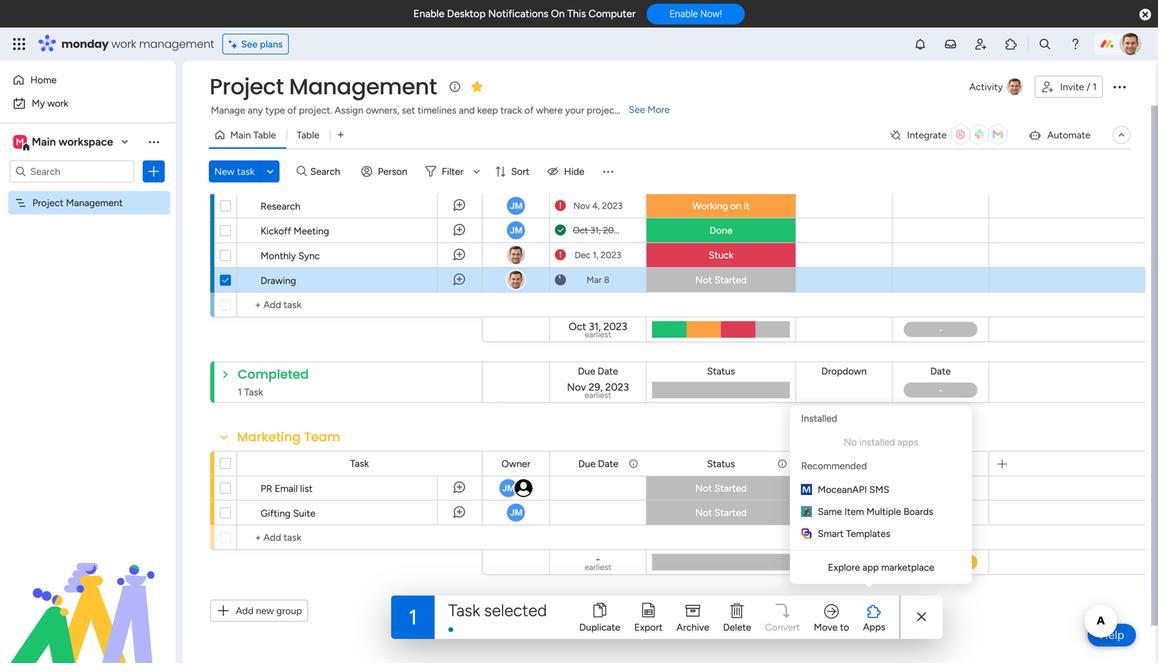 Task type: locate. For each thing, give the bounding box(es) containing it.
app logo image for same item multiple boards
[[801, 507, 812, 518]]

workspace image
[[13, 134, 27, 150]]

project management down search in workspace 'field' on the left of page
[[32, 197, 123, 209]]

Status field
[[704, 364, 738, 379], [704, 457, 738, 472]]

0 horizontal spatial work
[[47, 98, 68, 109]]

0 vertical spatial due date field
[[575, 174, 622, 189]]

due date field for owner
[[575, 457, 622, 472]]

3 due date field from the top
[[575, 457, 622, 472]]

suite
[[293, 508, 315, 520]]

0 horizontal spatial main
[[32, 135, 56, 149]]

1 vertical spatial work
[[47, 98, 68, 109]]

and
[[459, 104, 475, 116]]

0 vertical spatial oct
[[573, 225, 588, 236]]

0 horizontal spatial project management
[[32, 197, 123, 209]]

owner
[[501, 176, 530, 188], [501, 458, 530, 470]]

management down search in workspace 'field' on the left of page
[[66, 197, 123, 209]]

1 due from the top
[[578, 176, 596, 188]]

not
[[695, 274, 712, 286], [695, 483, 712, 495], [695, 507, 712, 519]]

1 vertical spatial v2 overdue deadline image
[[555, 249, 566, 262]]

2 dropdown field from the top
[[818, 457, 870, 472]]

dapulse close image
[[1140, 8, 1151, 22]]

stuck
[[709, 250, 733, 261]]

apps
[[863, 622, 885, 634]]

0 vertical spatial options image
[[1111, 79, 1128, 95]]

1 horizontal spatial table
[[297, 129, 319, 141]]

0 horizontal spatial table
[[253, 129, 276, 141]]

working
[[692, 200, 728, 212]]

1 owner from the top
[[501, 176, 530, 188]]

1 vertical spatial management
[[66, 197, 123, 209]]

31, down mar
[[589, 321, 601, 333]]

0 vertical spatial started
[[714, 274, 747, 286]]

2 not from the top
[[695, 483, 712, 495]]

templates
[[846, 528, 890, 540]]

notifications
[[488, 8, 548, 20]]

table down project.
[[297, 129, 319, 141]]

dropdown for second dropdown field from the top
[[821, 458, 867, 470]]

2 v2 overdue deadline image from the top
[[555, 249, 566, 262]]

project management inside "list box"
[[32, 197, 123, 209]]

2 vertical spatial not
[[695, 507, 712, 519]]

0 vertical spatial status
[[707, 366, 735, 377]]

table inside button
[[297, 129, 319, 141]]

enable desktop notifications on this computer
[[413, 8, 636, 20]]

1 horizontal spatial options image
[[1111, 79, 1128, 95]]

1 vertical spatial due date
[[578, 458, 618, 470]]

installed no installed apps
[[801, 413, 918, 448]]

nov
[[573, 201, 590, 212], [567, 381, 586, 394]]

nov left 4,
[[573, 201, 590, 212]]

home link
[[8, 69, 168, 91]]

monthly sync
[[261, 250, 320, 262]]

dec
[[575, 250, 591, 261]]

type
[[265, 104, 285, 116]]

1 status from the top
[[707, 366, 735, 377]]

/
[[1087, 81, 1090, 93]]

2 due from the top
[[578, 366, 595, 377]]

no installed apps menu item
[[801, 434, 961, 451]]

options image
[[1111, 79, 1128, 95], [147, 165, 161, 179]]

mar
[[587, 275, 602, 286]]

project up any
[[210, 71, 284, 102]]

1 vertical spatial dropdown field
[[818, 457, 870, 472]]

menu image
[[601, 165, 615, 179]]

project management
[[210, 71, 437, 102], [32, 197, 123, 209]]

0 vertical spatial owner field
[[498, 174, 534, 189]]

enable left now! at the right top of the page
[[669, 8, 698, 19]]

due date
[[578, 176, 618, 188], [578, 458, 618, 470]]

0 horizontal spatial options image
[[147, 165, 161, 179]]

of right track
[[524, 104, 534, 116]]

nov 4, 2023
[[573, 201, 623, 212]]

0 vertical spatial v2 overdue deadline image
[[555, 200, 566, 213]]

enable
[[413, 8, 444, 20], [669, 8, 698, 19]]

1 vertical spatial 26
[[839, 558, 849, 568]]

due date left column information icon
[[578, 458, 618, 470]]

earliest
[[585, 330, 611, 340], [585, 391, 611, 401], [585, 563, 611, 573]]

filter button
[[420, 161, 485, 183]]

0 vertical spatial management
[[289, 71, 437, 102]]

1 enable from the left
[[413, 8, 444, 20]]

moceanapi sms
[[818, 484, 889, 496]]

explore app marketplace
[[828, 562, 934, 574]]

v2 overdue deadline image left dec
[[555, 249, 566, 262]]

work right my
[[47, 98, 68, 109]]

0 horizontal spatial of
[[287, 104, 297, 116]]

2023 for nov 4, 2023
[[602, 201, 623, 212]]

2023 down 8
[[604, 321, 627, 333]]

new task button
[[209, 161, 260, 183]]

31, down 4,
[[590, 225, 601, 236]]

26
[[839, 484, 849, 494], [839, 558, 849, 568]]

v2 done deadline image
[[555, 224, 566, 237]]

+ Add task text field
[[244, 530, 476, 547]]

Date field
[[927, 364, 954, 379]]

1 vertical spatial oct
[[569, 321, 586, 333]]

1 vertical spatial task
[[350, 458, 369, 470]]

2023 down nov 4, 2023
[[603, 225, 624, 236]]

manage any type of project. assign owners, set timelines and keep track of where your project stands.
[[211, 104, 651, 116]]

2 enable from the left
[[669, 8, 698, 19]]

main table button
[[209, 124, 286, 146]]

0 vertical spatial not started
[[695, 274, 747, 286]]

show board description image
[[447, 80, 463, 94]]

see inside button
[[241, 38, 258, 50]]

2 vertical spatial app logo image
[[801, 529, 812, 540]]

due
[[578, 176, 596, 188], [578, 366, 595, 377], [578, 458, 596, 470]]

1 26 from the top
[[839, 484, 849, 494]]

started
[[714, 274, 747, 286], [714, 483, 747, 495], [714, 507, 747, 519]]

Completed field
[[234, 366, 312, 384]]

dropdown up installed
[[821, 366, 867, 377]]

Due Date field
[[575, 174, 622, 189], [574, 364, 622, 379], [575, 457, 622, 472]]

oct for oct 31, 2023
[[573, 225, 588, 236]]

track
[[500, 104, 522, 116]]

2 owner field from the top
[[498, 457, 534, 472]]

31, inside oct 31, 2023 earliest
[[589, 321, 601, 333]]

project management list box
[[0, 189, 176, 401]]

oct inside oct 31, 2023 earliest
[[569, 321, 586, 333]]

dropdown field down no
[[818, 457, 870, 472]]

where
[[536, 104, 563, 116]]

1 vertical spatial started
[[714, 483, 747, 495]]

completed
[[238, 366, 309, 383]]

due left column information icon
[[578, 458, 596, 470]]

filter
[[442, 166, 464, 178]]

stands.
[[620, 104, 651, 116]]

archive
[[677, 622, 709, 634]]

0 vertical spatial 26
[[839, 484, 849, 494]]

26 down "recommended"
[[839, 484, 849, 494]]

0 vertical spatial 1
[[1093, 81, 1097, 93]]

due date field left column information icon
[[575, 457, 622, 472]]

1 horizontal spatial 1
[[1093, 81, 1097, 93]]

1 horizontal spatial see
[[629, 104, 645, 115]]

1 due date field from the top
[[575, 174, 622, 189]]

earliest inside due date nov 29, 2023 earliest
[[585, 391, 611, 401]]

app logo image for moceanapi sms
[[801, 485, 812, 496]]

project down search in workspace 'field' on the left of page
[[32, 197, 64, 209]]

lottie animation image
[[0, 525, 176, 664]]

my
[[32, 98, 45, 109]]

0 vertical spatial see
[[241, 38, 258, 50]]

1 vertical spatial app logo image
[[801, 507, 812, 518]]

add view image
[[338, 130, 344, 140]]

2 dropdown from the top
[[821, 458, 867, 470]]

app logo image for smart templates
[[801, 529, 812, 540]]

Dropdown field
[[818, 364, 870, 379], [818, 457, 870, 472]]

due left menu image
[[578, 176, 596, 188]]

0 vertical spatial work
[[111, 36, 136, 52]]

0 vertical spatial project management
[[210, 71, 437, 102]]

help button
[[1088, 625, 1136, 647]]

my work
[[32, 98, 68, 109]]

1 vertical spatial owner field
[[498, 457, 534, 472]]

gifting suite
[[261, 508, 315, 520]]

installed
[[859, 437, 895, 448]]

work inside my work option
[[47, 98, 68, 109]]

1 table from the left
[[253, 129, 276, 141]]

dropdown field up installed
[[818, 364, 870, 379]]

invite members image
[[974, 37, 988, 51]]

1 earliest from the top
[[585, 330, 611, 340]]

due date field up "29,"
[[574, 364, 622, 379]]

0 vertical spatial task
[[350, 175, 369, 187]]

0 horizontal spatial project
[[32, 197, 64, 209]]

0 horizontal spatial 1
[[409, 606, 417, 630]]

more
[[648, 104, 670, 115]]

1 vertical spatial not started
[[695, 483, 747, 495]]

status for 1st status field from the bottom of the page
[[707, 458, 735, 470]]

app logo image left smart
[[801, 529, 812, 540]]

dropdown down no
[[821, 458, 867, 470]]

2023 right 1,
[[601, 250, 621, 261]]

0 vertical spatial due date
[[578, 176, 618, 188]]

of right type
[[287, 104, 297, 116]]

app logo image
[[801, 485, 812, 496], [801, 507, 812, 518], [801, 529, 812, 540]]

earliest down oct 31, 2023 earliest
[[585, 391, 611, 401]]

research
[[261, 201, 300, 212]]

0 vertical spatial earliest
[[585, 330, 611, 340]]

2023 right "29,"
[[605, 381, 629, 394]]

1 vertical spatial due
[[578, 366, 595, 377]]

enable left desktop
[[413, 8, 444, 20]]

due date field up nov 4, 2023
[[575, 174, 622, 189]]

1 horizontal spatial management
[[289, 71, 437, 102]]

2 started from the top
[[714, 483, 747, 495]]

2 status from the top
[[707, 458, 735, 470]]

management up assign
[[289, 71, 437, 102]]

project management up project.
[[210, 71, 437, 102]]

main for main table
[[230, 129, 251, 141]]

my work option
[[8, 92, 168, 114]]

pr
[[261, 483, 272, 495]]

v2 overdue deadline image for nov 4, 2023
[[555, 200, 566, 213]]

3 due from the top
[[578, 458, 596, 470]]

invite
[[1060, 81, 1084, 93]]

date inside due date nov 29, 2023 earliest
[[598, 366, 618, 377]]

task for team
[[350, 458, 369, 470]]

0 vertical spatial due
[[578, 176, 596, 188]]

1 vertical spatial project
[[32, 197, 64, 209]]

app logo image left same on the right bottom of page
[[801, 507, 812, 518]]

0 horizontal spatial management
[[66, 197, 123, 209]]

on
[[730, 200, 741, 212]]

3 app logo image from the top
[[801, 529, 812, 540]]

2 earliest from the top
[[585, 391, 611, 401]]

main inside main table button
[[230, 129, 251, 141]]

2 vertical spatial due date field
[[575, 457, 622, 472]]

1 of from the left
[[287, 104, 297, 116]]

2 app logo image from the top
[[801, 507, 812, 518]]

earliest inside oct 31, 2023 earliest
[[585, 330, 611, 340]]

0 vertical spatial dropdown
[[821, 366, 867, 377]]

v2 search image
[[297, 164, 307, 179]]

of
[[287, 104, 297, 116], [524, 104, 534, 116]]

earliest up due date nov 29, 2023 earliest
[[585, 330, 611, 340]]

2 owner from the top
[[501, 458, 530, 470]]

update feed image
[[944, 37, 957, 51]]

1 vertical spatial 31,
[[589, 321, 601, 333]]

main up to
[[230, 129, 251, 141]]

main inside workspace selection element
[[32, 135, 56, 149]]

0 horizontal spatial see
[[241, 38, 258, 50]]

nov left "29,"
[[567, 381, 586, 394]]

Search in workspace field
[[29, 164, 115, 180]]

v2 overdue deadline image
[[555, 200, 566, 213], [555, 249, 566, 262]]

v2 overdue deadline image up v2 done deadline image
[[555, 200, 566, 213]]

main
[[230, 129, 251, 141], [32, 135, 56, 149]]

recommended
[[801, 460, 867, 472]]

drawing
[[261, 275, 296, 287]]

see left more at the right top
[[629, 104, 645, 115]]

2 vertical spatial due
[[578, 458, 596, 470]]

0 vertical spatial status field
[[704, 364, 738, 379]]

oct
[[573, 225, 588, 236], [569, 321, 586, 333]]

app
[[863, 562, 879, 574]]

oct up due date nov 29, 2023 earliest
[[569, 321, 586, 333]]

earliest up duplicate
[[585, 563, 611, 573]]

1 owner field from the top
[[498, 174, 534, 189]]

2023 inside oct 31, 2023 earliest
[[604, 321, 627, 333]]

activity button
[[964, 76, 1029, 98]]

1 vertical spatial options image
[[147, 165, 161, 179]]

2 vertical spatial earliest
[[585, 563, 611, 573]]

1 status field from the top
[[704, 364, 738, 379]]

1 vertical spatial project management
[[32, 197, 123, 209]]

see
[[241, 38, 258, 50], [629, 104, 645, 115]]

1 vertical spatial status
[[707, 458, 735, 470]]

oct for oct 31, 2023 earliest
[[569, 321, 586, 333]]

options image down workspace options icon
[[147, 165, 161, 179]]

Search field
[[307, 162, 348, 181]]

oct right v2 done deadline image
[[573, 225, 588, 236]]

0 vertical spatial dropdown field
[[818, 364, 870, 379]]

task selected
[[448, 601, 547, 621]]

0 vertical spatial 31,
[[590, 225, 601, 236]]

1 vertical spatial earliest
[[585, 391, 611, 401]]

integrate
[[907, 129, 947, 141]]

1 vertical spatial nov
[[567, 381, 586, 394]]

1 horizontal spatial of
[[524, 104, 534, 116]]

2 vertical spatial started
[[714, 507, 747, 519]]

1 horizontal spatial work
[[111, 36, 136, 52]]

working on it
[[692, 200, 750, 212]]

new task
[[214, 166, 255, 178]]

main right workspace icon
[[32, 135, 56, 149]]

see plans
[[241, 38, 283, 50]]

installed
[[801, 413, 837, 425]]

sms
[[869, 484, 889, 496]]

1 dropdown from the top
[[821, 366, 867, 377]]

computer
[[589, 8, 636, 20]]

1 vertical spatial owner
[[501, 458, 530, 470]]

1 vertical spatial not
[[695, 483, 712, 495]]

1 vertical spatial see
[[629, 104, 645, 115]]

0 vertical spatial not
[[695, 274, 712, 286]]

1 started from the top
[[714, 274, 747, 286]]

Owner field
[[498, 174, 534, 189], [498, 457, 534, 472]]

due date up nov 4, 2023
[[578, 176, 618, 188]]

2023 right 4,
[[602, 201, 623, 212]]

1 not started from the top
[[695, 274, 747, 286]]

enable inside button
[[669, 8, 698, 19]]

no
[[844, 437, 857, 448]]

1 horizontal spatial enable
[[669, 8, 698, 19]]

0 vertical spatial owner
[[501, 176, 530, 188]]

1 vertical spatial due date field
[[574, 364, 622, 379]]

option
[[0, 191, 176, 193]]

lottie animation element
[[0, 525, 176, 664]]

now!
[[700, 8, 722, 19]]

apps
[[898, 437, 918, 448]]

2 status field from the top
[[704, 457, 738, 472]]

app logo image left moceanapi
[[801, 485, 812, 496]]

1 vertical spatial dropdown
[[821, 458, 867, 470]]

options image right /
[[1111, 79, 1128, 95]]

convert
[[765, 622, 800, 634]]

1 horizontal spatial main
[[230, 129, 251, 141]]

work right monday
[[111, 36, 136, 52]]

1 app logo image from the top
[[801, 485, 812, 496]]

0 vertical spatial project
[[210, 71, 284, 102]]

1
[[1093, 81, 1097, 93], [409, 606, 417, 630]]

arrow down image
[[468, 163, 485, 180]]

terry turtle image
[[1119, 33, 1142, 55]]

see left plans
[[241, 38, 258, 50]]

1 vertical spatial status field
[[704, 457, 738, 472]]

to do
[[237, 146, 272, 164]]

2 due date field from the top
[[574, 364, 622, 379]]

2 vertical spatial not started
[[695, 507, 747, 519]]

table up do
[[253, 129, 276, 141]]

m
[[16, 136, 24, 148]]

0 horizontal spatial enable
[[413, 8, 444, 20]]

26 left app
[[839, 558, 849, 568]]

see more link
[[627, 103, 671, 116]]

moceanapi
[[818, 484, 867, 496]]

1 v2 overdue deadline image from the top
[[555, 200, 566, 213]]

3 not from the top
[[695, 507, 712, 519]]

0 vertical spatial app logo image
[[801, 485, 812, 496]]

2 table from the left
[[297, 129, 319, 141]]

1 horizontal spatial project
[[210, 71, 284, 102]]

4,
[[592, 201, 600, 212]]

due up "29,"
[[578, 366, 595, 377]]



Task type: describe. For each thing, give the bounding box(es) containing it.
activity
[[969, 81, 1003, 93]]

team
[[304, 429, 340, 446]]

Marketing Team field
[[234, 429, 344, 447]]

due date nov 29, 2023 earliest
[[567, 366, 629, 401]]

automate button
[[1023, 124, 1096, 146]]

main for main workspace
[[32, 135, 56, 149]]

management
[[139, 36, 214, 52]]

monday work management
[[61, 36, 214, 52]]

notifications image
[[913, 37, 927, 51]]

automate
[[1047, 129, 1091, 141]]

desktop
[[447, 8, 486, 20]]

2023 for oct 31, 2023
[[603, 225, 624, 236]]

hide button
[[542, 161, 593, 183]]

3 earliest from the top
[[585, 563, 611, 573]]

mar 8
[[587, 275, 609, 286]]

0 vertical spatial nov
[[573, 201, 590, 212]]

person
[[378, 166, 407, 178]]

1 dropdown field from the top
[[818, 364, 870, 379]]

on
[[551, 8, 565, 20]]

assign
[[335, 104, 363, 116]]

select product image
[[12, 37, 26, 51]]

person button
[[356, 161, 416, 183]]

this
[[567, 8, 586, 20]]

due date field for status
[[574, 364, 622, 379]]

dropdown for second dropdown field from the bottom of the page
[[821, 366, 867, 377]]

home option
[[8, 69, 168, 91]]

2023 inside due date nov 29, 2023 earliest
[[605, 381, 629, 394]]

list
[[300, 483, 313, 495]]

selected
[[484, 601, 547, 621]]

29,
[[589, 381, 603, 394]]

delete
[[723, 622, 751, 634]]

multiple
[[867, 506, 901, 518]]

sync
[[298, 250, 320, 262]]

work for monday
[[111, 36, 136, 52]]

table inside button
[[253, 129, 276, 141]]

set
[[402, 104, 415, 116]]

2023 for oct 31, 2023 earliest
[[604, 321, 627, 333]]

date inside field
[[930, 366, 951, 377]]

2 of from the left
[[524, 104, 534, 116]]

monday
[[61, 36, 109, 52]]

table button
[[286, 124, 330, 146]]

collapse board header image
[[1116, 130, 1127, 141]]

item
[[844, 506, 864, 518]]

explore
[[828, 562, 860, 574]]

monday marketplace image
[[1004, 37, 1018, 51]]

any
[[248, 104, 263, 116]]

3 not started from the top
[[695, 507, 747, 519]]

angle down image
[[267, 166, 273, 177]]

timelines
[[418, 104, 456, 116]]

status for 1st status field
[[707, 366, 735, 377]]

nov inside due date nov 29, 2023 earliest
[[567, 381, 586, 394]]

help image
[[1068, 37, 1082, 51]]

2 not started from the top
[[695, 483, 747, 495]]

new
[[256, 606, 274, 617]]

kickoff meeting
[[261, 225, 329, 237]]

1 due date from the top
[[578, 176, 618, 188]]

2 vertical spatial task
[[448, 601, 480, 621]]

smart
[[818, 528, 844, 540]]

main table
[[230, 129, 276, 141]]

to
[[237, 146, 252, 164]]

marketplace
[[881, 562, 934, 574]]

gifting
[[261, 508, 291, 520]]

column information image
[[628, 459, 639, 470]]

enable for enable desktop notifications on this computer
[[413, 8, 444, 20]]

management inside "list box"
[[66, 197, 123, 209]]

new
[[214, 166, 235, 178]]

+ Add task text field
[[244, 297, 476, 314]]

workspace
[[59, 135, 113, 149]]

oct 31, 2023 earliest
[[569, 321, 627, 340]]

owner for 1st owner field from the bottom of the page
[[501, 458, 530, 470]]

oct 31, 2023
[[573, 225, 624, 236]]

invite / 1
[[1060, 81, 1097, 93]]

keep
[[477, 104, 498, 116]]

Project Management field
[[206, 71, 440, 102]]

sort button
[[489, 161, 538, 183]]

1 vertical spatial 1
[[409, 606, 417, 630]]

column information image
[[777, 459, 788, 470]]

integrate button
[[884, 121, 1017, 150]]

group
[[276, 606, 302, 617]]

workspace options image
[[147, 135, 161, 149]]

project.
[[299, 104, 332, 116]]

workspace selection element
[[13, 134, 115, 152]]

plans
[[260, 38, 283, 50]]

hide
[[564, 166, 584, 178]]

see for see more
[[629, 104, 645, 115]]

home
[[30, 74, 57, 86]]

smart templates
[[818, 528, 890, 540]]

enable now! button
[[647, 4, 745, 24]]

done
[[710, 225, 732, 236]]

add new group
[[236, 606, 302, 617]]

help
[[1100, 629, 1124, 643]]

2 26 from the top
[[839, 558, 849, 568]]

work for my
[[47, 98, 68, 109]]

enable for enable now!
[[669, 8, 698, 19]]

it
[[744, 200, 750, 212]]

see for see plans
[[241, 38, 258, 50]]

enable now!
[[669, 8, 722, 19]]

to
[[840, 622, 849, 634]]

remove from favorites image
[[470, 80, 484, 93]]

31, for oct 31, 2023 earliest
[[589, 321, 601, 333]]

add
[[236, 606, 254, 617]]

meeting
[[294, 225, 329, 237]]

your
[[565, 104, 584, 116]]

- earliest
[[585, 554, 611, 573]]

do
[[255, 146, 272, 164]]

add new group button
[[210, 600, 308, 622]]

1,
[[593, 250, 599, 261]]

task
[[237, 166, 255, 178]]

owners,
[[366, 104, 399, 116]]

due inside due date nov 29, 2023 earliest
[[578, 366, 595, 377]]

task for do
[[350, 175, 369, 187]]

2023 for dec 1, 2023
[[601, 250, 621, 261]]

-
[[596, 554, 600, 566]]

email
[[275, 483, 298, 495]]

1 inside button
[[1093, 81, 1097, 93]]

pr email list
[[261, 483, 313, 495]]

2 due date from the top
[[578, 458, 618, 470]]

owner for 2nd owner field from the bottom
[[501, 176, 530, 188]]

To Do field
[[234, 146, 276, 164]]

manage
[[211, 104, 245, 116]]

marketing team
[[237, 429, 340, 446]]

same item multiple boards
[[818, 506, 933, 518]]

1 horizontal spatial project management
[[210, 71, 437, 102]]

my work link
[[8, 92, 168, 114]]

31, for oct 31, 2023
[[590, 225, 601, 236]]

marketing
[[237, 429, 301, 446]]

1 not from the top
[[695, 274, 712, 286]]

search everything image
[[1038, 37, 1052, 51]]

dec 1, 2023
[[575, 250, 621, 261]]

project inside "list box"
[[32, 197, 64, 209]]

v2 overdue deadline image for dec 1, 2023
[[555, 249, 566, 262]]

3 started from the top
[[714, 507, 747, 519]]



Task type: vqa. For each thing, say whether or not it's contained in the screenshot.
Add to favorites image corresponding to 2nd Public board image from the bottom of the QUICK SEARCH RESULTS list box
no



